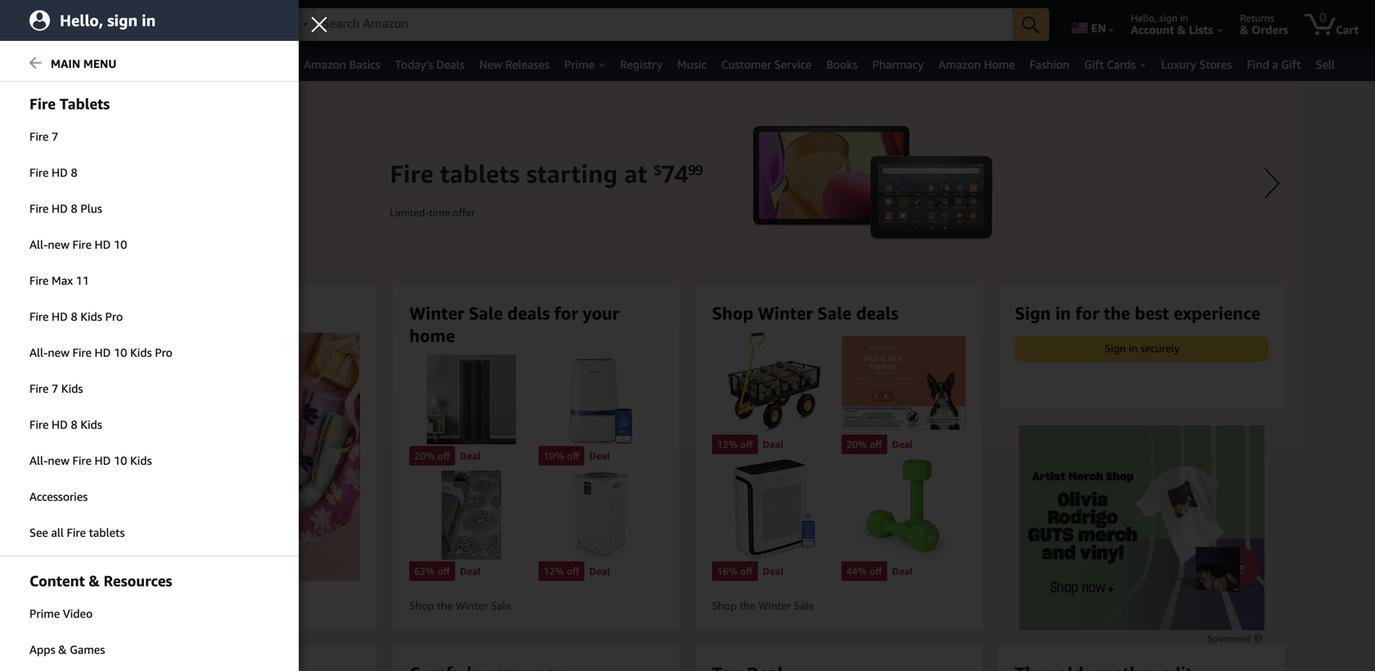Task type: vqa. For each thing, say whether or not it's contained in the screenshot.
Fire HD 8 at the left top of the page
yes



Task type: describe. For each thing, give the bounding box(es) containing it.
11
[[76, 274, 89, 287]]

amazon basics link
[[297, 53, 388, 76]]

10 for all-new fire hd 10 kids pro
[[114, 346, 127, 359]]

your
[[583, 303, 619, 323]]

orders
[[1252, 23, 1289, 36]]

apps & games
[[29, 643, 105, 657]]

off for cap barbell neoprene dumbbell weights, 8 lb pair, shamrock image
[[870, 566, 883, 577]]

fire 7 kids
[[29, 382, 83, 395]]

fire 7 kids link
[[0, 372, 299, 406]]

10% off
[[544, 450, 580, 462]]

in inside "link"
[[142, 11, 156, 30]]

shop down fire max 11 link
[[106, 303, 148, 323]]

hd down fire 7 kids
[[52, 418, 68, 431]]

hello, inside 'navigation' navigation
[[1131, 12, 1157, 24]]

shop the winter sale link for shop winter sale deals
[[712, 599, 966, 613]]

mahwah
[[185, 12, 222, 24]]

medical care
[[64, 58, 130, 71]]

en link
[[1062, 4, 1122, 45]]

fire up fire hd 8 kids
[[29, 382, 49, 395]]

amazon basics flea and tick topical treatment for small dogs (5 -22 pounds), 6 count (previously solimo) image
[[842, 333, 966, 433]]

fire max 11 link
[[0, 264, 299, 298]]

amazon home
[[939, 58, 1015, 71]]

customer service link
[[714, 53, 819, 76]]

amazon basics
[[304, 58, 380, 71]]

find a gift
[[1247, 58, 1301, 71]]

2 for from the left
[[1076, 303, 1100, 323]]

amazon for amazon home
[[939, 58, 981, 71]]

44%
[[847, 566, 867, 577]]

cap barbell neoprene dumbbell weights, 8 lb pair, shamrock image
[[842, 459, 966, 560]]

sponsored ad element
[[1019, 426, 1265, 630]]

new for all-new fire hd 10 kids pro
[[48, 346, 69, 359]]

video
[[63, 607, 93, 621]]

deal for vevor steel garden cart, heavy duty 900 lbs capacity, with removable mesh sides to convert into flatbed, utility metal wagon with 180° rotating handle and 10 in tires, perfect for farm, yard image
[[763, 439, 784, 450]]

new for all-new fire hd 10 kids
[[48, 454, 69, 468]]

deals inside winter sale deals for your home
[[508, 303, 550, 323]]

off for the levoit air purifiers for home large room up to 1900 ft² in 1 hr with washable filters, air quality monitor, smart wifi, hepa filter captures allergies, pet hair, smoke, pollen in bedroom, vital 200s image
[[741, 566, 753, 577]]

vevor steel garden cart, heavy duty 900 lbs capacity, with removable mesh sides to convert into flatbed, utility metal wagon with 180° rotating handle and 10 in tires, perfect for farm, yard image
[[712, 333, 837, 433]]

main menu link
[[0, 47, 299, 82]]

shop down 62%
[[409, 600, 434, 613]]

off for kenmore pm3020 air purifiers with h13 true hepa filter, covers up to 1500 sq.foot, 24db silentclean 3-stage hepa filtration system, 5 speeds for home large room, kitchens & bedroom image in the bottom left of the page
[[567, 566, 580, 577]]

kids inside "link"
[[130, 346, 152, 359]]

16%
[[717, 566, 738, 577]]

pharmacy
[[873, 58, 924, 71]]

fire hd 8 kids pro link
[[0, 300, 299, 334]]

pharmacy link
[[865, 53, 931, 76]]

1 shop winter sale deals from the left
[[106, 303, 293, 323]]

fire tablets
[[29, 95, 110, 113]]

fire hd 8 plus link
[[0, 192, 299, 226]]

fire hd 8 plus
[[29, 202, 102, 215]]

none submit inside 'navigation' navigation
[[1013, 8, 1050, 41]]

menu
[[83, 57, 117, 70]]

1 deals from the left
[[250, 303, 293, 323]]

fire down fire hd 8 kids
[[72, 454, 92, 468]]

luxury stores link
[[1154, 53, 1240, 76]]

cart
[[1336, 23, 1359, 36]]

7 for fire 7 kids
[[52, 382, 58, 395]]

rugshop modern floral circles design for living room,bedroom,home office,kitchen non shedding runner rug 2' x 7' 2" gray image
[[409, 471, 534, 560]]

releases
[[505, 58, 550, 71]]

8 for fire hd 8 plus
[[71, 202, 77, 215]]

hello, sign in inside 'navigation' navigation
[[1131, 12, 1189, 24]]

2 shop winter sale deals from the left
[[712, 303, 899, 323]]

accessories
[[29, 490, 88, 504]]

main menu
[[51, 57, 117, 70]]

all- for all-new fire hd 10 kids pro
[[29, 346, 48, 359]]

off for joydeco door curtain closet door, closet curtain for open closet, closet curtains for bedroom closet door, door curtains for doorways privacy bedroom(40wx78l) "image"
[[438, 450, 450, 462]]

fire 7
[[29, 130, 58, 143]]

care
[[107, 58, 130, 71]]

deal for joydeco door curtain closet door, closet curtain for open closet, closet curtains for bedroom closet door, door curtains for doorways privacy bedroom(40wx78l) "image"
[[460, 450, 481, 462]]

update
[[125, 23, 165, 36]]

all-new fire hd 10 link
[[0, 228, 299, 262]]

prime video link
[[0, 597, 299, 631]]

20% for joydeco door curtain closet door, closet curtain for open closet, closet curtains for bedroom closet door, door curtains for doorways privacy bedroom(40wx78l) "image"
[[414, 450, 435, 462]]

levoit air purifiers for home large room up to 1900 ft² in 1 hr with washable filters, air quality monitor, smart wifi, hepa filter captures allergies, pet hair, smoke, pollen in bedroom, vital 200s image
[[712, 459, 837, 560]]

kids up the all-new fire hd 10 kids
[[80, 418, 102, 431]]

find a gift link
[[1240, 53, 1309, 76]]

shop winter sale deals image
[[78, 333, 388, 581]]

deals
[[436, 58, 465, 71]]

& for account
[[1178, 23, 1186, 36]]

sell
[[1316, 58, 1335, 71]]

gift inside 'link'
[[1282, 58, 1301, 71]]

to
[[173, 12, 182, 24]]

location
[[168, 23, 211, 36]]

see all fire tablets link
[[0, 516, 299, 550]]

sign in securely link
[[1016, 337, 1268, 360]]

gift cards
[[1085, 58, 1136, 71]]

main
[[51, 57, 80, 70]]

prime video
[[29, 607, 93, 621]]

hd left the plus
[[52, 202, 68, 215]]

joydeco door curtain closet door, closet curtain for open closet, closet curtains for bedroom closet door, door curtains for doorways privacy bedroom(40wx78l) image
[[409, 355, 534, 444]]

prime for prime
[[564, 58, 595, 71]]

service
[[775, 58, 812, 71]]

find
[[1247, 58, 1270, 71]]

gift cards link
[[1077, 53, 1154, 76]]

shop the winter sale link for winter sale deals for your home
[[409, 599, 663, 613]]

0
[[1320, 9, 1327, 25]]

all- for all-new fire hd 10
[[29, 238, 48, 251]]

content
[[29, 572, 85, 590]]

books link
[[819, 53, 865, 76]]

fire left max
[[29, 274, 49, 287]]

new for all-new fire hd 10
[[48, 238, 69, 251]]

shop up vevor steel garden cart, heavy duty 900 lbs capacity, with removable mesh sides to convert into flatbed, utility metal wagon with 180° rotating handle and 10 in tires, perfect for farm, yard image
[[712, 303, 754, 323]]

max
[[52, 274, 73, 287]]

sell link
[[1309, 53, 1343, 76]]

deal for the levoit 4l smart cool mist humidifier for home bedroom with essential oils, customize humidity for baby & plants, app & voice control, schedule, timer, last up to 40hrs, whisper quiet, handle design image
[[589, 450, 610, 462]]

books
[[827, 58, 858, 71]]

amazon home link
[[931, 53, 1023, 76]]

fire 7 link
[[0, 120, 299, 154]]

winter sale deals for your home
[[409, 303, 619, 346]]

sign inside 'navigation' navigation
[[1160, 12, 1178, 24]]

amazon for amazon basics
[[304, 58, 346, 71]]

all button
[[9, 49, 57, 81]]

3 deals from the left
[[856, 303, 899, 323]]

& for content
[[89, 572, 100, 590]]

07430
[[225, 12, 254, 24]]

lists
[[1189, 23, 1213, 36]]

new releases link
[[472, 53, 557, 76]]

fire down fire hd 8
[[29, 202, 49, 215]]

all
[[51, 526, 64, 540]]

10%
[[544, 450, 564, 462]]

hd down the plus
[[95, 238, 111, 251]]

basics
[[349, 58, 380, 71]]

the for shop winter sale deals
[[740, 600, 756, 613]]

deal for the levoit air purifiers for home large room up to 1900 ft² in 1 hr with washable filters, air quality monitor, smart wifi, hepa filter captures allergies, pet hair, smoke, pollen in bedroom, vital 200s image
[[763, 566, 784, 577]]

medical care link
[[57, 53, 148, 76]]

hello, sign in inside "link"
[[60, 11, 156, 30]]

in inside 'navigation' navigation
[[1180, 12, 1189, 24]]

12% off for vevor steel garden cart, heavy duty 900 lbs capacity, with removable mesh sides to convert into flatbed, utility metal wagon with 180° rotating handle and 10 in tires, perfect for farm, yard image
[[717, 439, 753, 450]]

sign for sign in securely
[[1105, 342, 1126, 355]]

medical
[[64, 58, 104, 71]]

new
[[479, 58, 502, 71]]

Search Amazon text field
[[316, 9, 1013, 40]]

home
[[984, 58, 1015, 71]]

fire up 11
[[72, 238, 92, 251]]

fire hd 8
[[29, 166, 77, 179]]

all
[[34, 58, 49, 72]]

8 for fire hd 8 kids pro
[[71, 310, 77, 323]]



Task type: locate. For each thing, give the bounding box(es) containing it.
tablets down medical
[[60, 95, 110, 113]]

off right 62%
[[438, 566, 450, 577]]

shop the winter sale for shop winter sale deals
[[712, 600, 814, 613]]

all- inside "link"
[[29, 346, 48, 359]]

new up fire 7 kids
[[48, 346, 69, 359]]

shop winter sale deals
[[106, 303, 293, 323], [712, 303, 899, 323]]

customer
[[721, 58, 772, 71]]

10 down the fire hd 8 kids link
[[114, 454, 127, 468]]

registry link
[[613, 53, 670, 76]]

hd down fire hd 8 kids
[[95, 454, 111, 468]]

2 10 from the top
[[114, 346, 127, 359]]

deal right 62% off
[[460, 566, 481, 577]]

amazon
[[304, 58, 346, 71], [939, 58, 981, 71]]

1 new from the top
[[48, 238, 69, 251]]

kids down the fire hd 8 kids link
[[130, 454, 152, 468]]

deal down joydeco door curtain closet door, closet curtain for open closet, closet curtains for bedroom closet door, door curtains for doorways privacy bedroom(40wx78l) "image"
[[460, 450, 481, 462]]

2 gift from the left
[[1282, 58, 1301, 71]]

0 horizontal spatial shop the winter sale link
[[409, 599, 663, 613]]

8 left the plus
[[71, 202, 77, 215]]

2 vertical spatial new
[[48, 454, 69, 468]]

0 horizontal spatial 12% off
[[544, 566, 580, 577]]

for inside winter sale deals for your home
[[555, 303, 578, 323]]

hello, sign in
[[60, 11, 156, 30], [1131, 12, 1189, 24]]

0 horizontal spatial 20%
[[414, 450, 435, 462]]

for left the best
[[1076, 303, 1100, 323]]

leave feedback on sponsored ad element
[[1208, 634, 1265, 644]]

home
[[409, 325, 455, 346]]

fire
[[29, 95, 56, 113]]

shop the winter sale down the 16% off
[[712, 600, 814, 613]]

0 vertical spatial tablets
[[60, 95, 110, 113]]

all-
[[29, 238, 48, 251], [29, 346, 48, 359], [29, 454, 48, 468]]

20% for amazon basics flea and tick topical treatment for small dogs (5 -22 pounds), 6 count (previously solimo) image
[[847, 439, 867, 450]]

hd up "fire hd 8 plus"
[[52, 166, 68, 179]]

the down 62% off
[[437, 600, 453, 613]]

1 vertical spatial all-
[[29, 346, 48, 359]]

1 horizontal spatial 20%
[[847, 439, 867, 450]]

new inside "link"
[[48, 346, 69, 359]]

1 vertical spatial 12% off
[[544, 566, 580, 577]]

7 for fire 7
[[52, 130, 58, 143]]

kenmore pm3020 air purifiers with h13 true hepa filter, covers up to 1500 sq.foot, 24db silentclean 3-stage hepa filtration system, 5 speeds for home large room, kitchens & bedroom image
[[539, 471, 663, 560]]

& left lists
[[1178, 23, 1186, 36]]

main content
[[0, 81, 1375, 671]]

shop
[[106, 303, 148, 323], [712, 303, 754, 323], [409, 600, 434, 613], [712, 600, 737, 613]]

prime inside "link"
[[564, 58, 595, 71]]

1 10 from the top
[[114, 238, 127, 251]]

12% down vevor steel garden cart, heavy duty 900 lbs capacity, with removable mesh sides to convert into flatbed, utility metal wagon with 180° rotating handle and 10 in tires, perfect for farm, yard image
[[717, 439, 738, 450]]

2 all- from the top
[[29, 346, 48, 359]]

0 horizontal spatial hello, sign in
[[60, 11, 156, 30]]

pro down fire hd 8 kids pro link
[[155, 346, 173, 359]]

today's
[[395, 58, 433, 71]]

0 horizontal spatial the
[[437, 600, 453, 613]]

all- up fire 7 kids
[[29, 346, 48, 359]]

1 horizontal spatial shop the winter sale link
[[712, 599, 966, 613]]

fire hd 8 link
[[0, 156, 299, 190]]

2 deals from the left
[[508, 303, 550, 323]]

tablets up content & resources on the bottom
[[89, 526, 125, 540]]

0 horizontal spatial for
[[555, 303, 578, 323]]

sign up 'care'
[[107, 11, 138, 30]]

new releases
[[479, 58, 550, 71]]

0 vertical spatial 7
[[52, 130, 58, 143]]

amazon image
[[15, 15, 94, 39]]

0 horizontal spatial deals
[[250, 303, 293, 323]]

all-new fire hd 10 kids pro link
[[0, 336, 299, 370]]

1 vertical spatial sign
[[1105, 342, 1126, 355]]

0 horizontal spatial amazon
[[304, 58, 346, 71]]

7 down fire
[[52, 130, 58, 143]]

shop the winter sale down 62% off
[[409, 600, 511, 613]]

sign inside "link"
[[107, 11, 138, 30]]

10 for all-new fire hd 10
[[114, 238, 127, 251]]

12% off for kenmore pm3020 air purifiers with h13 true hepa filter, covers up to 1500 sq.foot, 24db silentclean 3-stage hepa filtration system, 5 speeds for home large room, kitchens & bedroom image in the bottom left of the page
[[544, 566, 580, 577]]

12% off down vevor steel garden cart, heavy duty 900 lbs capacity, with removable mesh sides to convert into flatbed, utility metal wagon with 180° rotating handle and 10 in tires, perfect for farm, yard image
[[717, 439, 753, 450]]

1 8 from the top
[[71, 166, 77, 179]]

12% for kenmore pm3020 air purifiers with h13 true hepa filter, covers up to 1500 sq.foot, 24db silentclean 3-stage hepa filtration system, 5 speeds for home large room, kitchens & bedroom image in the bottom left of the page
[[544, 566, 564, 577]]

deal down amazon basics flea and tick topical treatment for small dogs (5 -22 pounds), 6 count (previously solimo) image
[[892, 439, 913, 450]]

1 horizontal spatial amazon
[[939, 58, 981, 71]]

gift
[[1085, 58, 1104, 71], [1282, 58, 1301, 71]]

1 7 from the top
[[52, 130, 58, 143]]

amazon left basics
[[304, 58, 346, 71]]

3 new from the top
[[48, 454, 69, 468]]

16% off
[[717, 566, 753, 577]]

prime for prime video
[[29, 607, 60, 621]]

shop the winter sale for winter sale deals for your home
[[409, 600, 511, 613]]

20% off down joydeco door curtain closet door, closet curtain for open closet, closet curtains for bedroom closet door, door curtains for doorways privacy bedroom(40wx78l) "image"
[[414, 450, 450, 462]]

off down vevor steel garden cart, heavy duty 900 lbs capacity, with removable mesh sides to convert into flatbed, utility metal wagon with 180° rotating handle and 10 in tires, perfect for farm, yard image
[[741, 439, 753, 450]]

12% down kenmore pm3020 air purifiers with h13 true hepa filter, covers up to 1500 sq.foot, 24db silentclean 3-stage hepa filtration system, 5 speeds for home large room, kitchens & bedroom image in the bottom left of the page
[[544, 566, 564, 577]]

1 all- from the top
[[29, 238, 48, 251]]

None search field
[[273, 8, 1050, 43]]

all- for all-new fire hd 10 kids
[[29, 454, 48, 468]]

fashion link
[[1023, 53, 1077, 76]]

amazon left home
[[939, 58, 981, 71]]

8 for fire hd 8 kids
[[71, 418, 77, 431]]

deal for amazon basics flea and tick topical treatment for small dogs (5 -22 pounds), 6 count (previously solimo) image
[[892, 439, 913, 450]]

7 up fire hd 8 kids
[[52, 382, 58, 395]]

7 inside fire 7 link
[[52, 130, 58, 143]]

hd inside "link"
[[95, 346, 111, 359]]

pro inside "link"
[[155, 346, 173, 359]]

all- up 'accessories'
[[29, 454, 48, 468]]

2 vertical spatial all-
[[29, 454, 48, 468]]

apps
[[29, 643, 55, 657]]

8
[[71, 166, 77, 179], [71, 202, 77, 215], [71, 310, 77, 323], [71, 418, 77, 431]]

10 inside "link"
[[114, 346, 127, 359]]

2 new from the top
[[48, 346, 69, 359]]

navigation navigation
[[0, 0, 1375, 81]]

sign
[[1015, 303, 1051, 323], [1105, 342, 1126, 355]]

off for vevor steel garden cart, heavy duty 900 lbs capacity, with removable mesh sides to convert into flatbed, utility metal wagon with 180° rotating handle and 10 in tires, perfect for farm, yard image
[[741, 439, 753, 450]]

1 horizontal spatial pro
[[155, 346, 173, 359]]

sign
[[107, 11, 138, 30], [1160, 12, 1178, 24]]

20% off down amazon basics flea and tick topical treatment for small dogs (5 -22 pounds), 6 count (previously solimo) image
[[847, 439, 883, 450]]

all- inside 'link'
[[29, 454, 48, 468]]

0 vertical spatial all-
[[29, 238, 48, 251]]

gift right a
[[1282, 58, 1301, 71]]

cards
[[1107, 58, 1136, 71]]

8 down 11
[[71, 310, 77, 323]]

delivering to mahwah 07430 update location
[[125, 12, 254, 36]]

new up fire max 11
[[48, 238, 69, 251]]

0 horizontal spatial sign
[[1015, 303, 1051, 323]]

62%
[[414, 566, 435, 577]]

1 shop the winter sale from the left
[[409, 600, 511, 613]]

all-new fire hd 10 kids
[[29, 454, 152, 468]]

today's deals link
[[388, 53, 472, 76]]

3 10 from the top
[[114, 454, 127, 468]]

account
[[1131, 23, 1175, 36]]

1 horizontal spatial shop winter sale deals
[[712, 303, 899, 323]]

off for rugshop modern floral circles design for living room,bedroom,home office,kitchen non shedding runner rug 2' x 7' 2" gray image
[[438, 566, 450, 577]]

shop winter sale deals up vevor steel garden cart, heavy duty 900 lbs capacity, with removable mesh sides to convert into flatbed, utility metal wagon with 180° rotating handle and 10 in tires, perfect for farm, yard image
[[712, 303, 899, 323]]

fire down fire
[[29, 130, 49, 143]]

hello, sign in left lists
[[1131, 12, 1189, 24]]

deal down vevor steel garden cart, heavy duty 900 lbs capacity, with removable mesh sides to convert into flatbed, utility metal wagon with 180° rotating handle and 10 in tires, perfect for farm, yard image
[[763, 439, 784, 450]]

sign in for the best experience
[[1015, 303, 1261, 323]]

20% down joydeco door curtain closet door, closet curtain for open closet, closet curtains for bedroom closet door, door curtains for doorways privacy bedroom(40wx78l) "image"
[[414, 450, 435, 462]]

deal for rugshop modern floral circles design for living room,bedroom,home office,kitchen non shedding runner rug 2' x 7' 2" gray image
[[460, 566, 481, 577]]

shop winter sale deals down fire max 11 link
[[106, 303, 293, 323]]

sign for sign in for the best experience
[[1015, 303, 1051, 323]]

levoit 4l smart cool mist humidifier for home bedroom with essential oils, customize humidity for baby & plants, app & voice control, schedule, timer, last up to 40hrs, whisper quiet, handle design image
[[539, 355, 663, 444]]

2 horizontal spatial the
[[1104, 303, 1131, 323]]

1 horizontal spatial sign
[[1160, 12, 1178, 24]]

sale inside winter sale deals for your home
[[469, 303, 503, 323]]

fire tablets starting at $74.99. limited-time offer. image
[[74, 81, 1302, 572]]

20% down amazon basics flea and tick topical treatment for small dogs (5 -22 pounds), 6 count (previously solimo) image
[[847, 439, 867, 450]]

2 7 from the top
[[52, 382, 58, 395]]

1 horizontal spatial prime
[[564, 58, 595, 71]]

sign left lists
[[1160, 12, 1178, 24]]

hello, sign in link
[[0, 0, 299, 41]]

2 shop the winter sale from the left
[[712, 600, 814, 613]]

None submit
[[1013, 8, 1050, 41]]

best
[[1135, 303, 1169, 323]]

1 horizontal spatial 12%
[[717, 439, 738, 450]]

fire hd 8 kids pro
[[29, 310, 123, 323]]

in
[[142, 11, 156, 30], [1180, 12, 1189, 24], [1056, 303, 1071, 323], [1129, 342, 1138, 355]]

7 inside fire 7 kids 'link'
[[52, 382, 58, 395]]

games
[[70, 643, 105, 657]]

3 all- from the top
[[29, 454, 48, 468]]

see all fire tablets
[[29, 526, 125, 540]]

& for returns
[[1240, 23, 1249, 36]]

experience
[[1174, 303, 1261, 323]]

0 horizontal spatial 12%
[[544, 566, 564, 577]]

off for amazon basics flea and tick topical treatment for small dogs (5 -22 pounds), 6 count (previously solimo) image
[[870, 439, 883, 450]]

deal down kenmore pm3020 air purifiers with h13 true hepa filter, covers up to 1500 sq.foot, 24db silentclean 3-stage hepa filtration system, 5 speeds for home large room, kitchens & bedroom image in the bottom left of the page
[[589, 566, 610, 577]]

0 vertical spatial sign
[[1015, 303, 1051, 323]]

fire max 11
[[29, 274, 89, 287]]

accessories link
[[0, 480, 299, 514]]

1 horizontal spatial for
[[1076, 303, 1100, 323]]

none search field inside 'navigation' navigation
[[273, 8, 1050, 43]]

& up video
[[89, 572, 100, 590]]

0 vertical spatial prime
[[564, 58, 595, 71]]

off down kenmore pm3020 air purifiers with h13 true hepa filter, covers up to 1500 sq.foot, 24db silentclean 3-stage hepa filtration system, 5 speeds for home large room, kitchens & bedroom image in the bottom left of the page
[[567, 566, 580, 577]]

music
[[677, 58, 707, 71]]

1 vertical spatial tablets
[[89, 526, 125, 540]]

0 horizontal spatial gift
[[1085, 58, 1104, 71]]

1 horizontal spatial 20% off
[[847, 439, 883, 450]]

1 for from the left
[[555, 303, 578, 323]]

main content containing shop winter sale deals
[[0, 81, 1375, 671]]

new up 'accessories'
[[48, 454, 69, 468]]

fire down fire 7 kids
[[29, 418, 49, 431]]

& for apps
[[58, 643, 67, 657]]

12% off down kenmore pm3020 air purifiers with h13 true hepa filter, covers up to 1500 sq.foot, 24db silentclean 3-stage hepa filtration system, 5 speeds for home large room, kitchens & bedroom image in the bottom left of the page
[[544, 566, 580, 577]]

3 8 from the top
[[71, 310, 77, 323]]

off right 44%
[[870, 566, 883, 577]]

for
[[555, 303, 578, 323], [1076, 303, 1100, 323]]

1 horizontal spatial hello, sign in
[[1131, 12, 1189, 24]]

fashion
[[1030, 58, 1070, 71]]

2 shop the winter sale link from the left
[[712, 599, 966, 613]]

10 down fire hd 8 kids pro link
[[114, 346, 127, 359]]

shop down 16%
[[712, 600, 737, 613]]

fire down fire 7
[[29, 166, 49, 179]]

1 horizontal spatial gift
[[1282, 58, 1301, 71]]

gift left cards
[[1085, 58, 1104, 71]]

returns
[[1240, 12, 1275, 24]]

0 horizontal spatial shop winter sale deals
[[106, 303, 293, 323]]

off right 10%
[[567, 450, 580, 462]]

1 vertical spatial 7
[[52, 382, 58, 395]]

fire right 'all'
[[67, 526, 86, 540]]

10 inside 'link'
[[114, 454, 127, 468]]

all-new fire hd 10 kids link
[[0, 444, 299, 478]]

1 vertical spatial 10
[[114, 346, 127, 359]]

deal right 10% off
[[589, 450, 610, 462]]

customer service
[[721, 58, 812, 71]]

deal for cap barbell neoprene dumbbell weights, 8 lb pair, shamrock image
[[892, 566, 913, 577]]

10 for all-new fire hd 10 kids
[[114, 454, 127, 468]]

0 horizontal spatial hello,
[[60, 11, 103, 30]]

0 horizontal spatial 20% off
[[414, 450, 450, 462]]

8 up the all-new fire hd 10 kids
[[71, 418, 77, 431]]

62% off
[[414, 566, 450, 577]]

& inside returns & orders
[[1240, 23, 1249, 36]]

the left the best
[[1104, 303, 1131, 323]]

apps & games link
[[0, 633, 299, 667]]

fire inside "link"
[[72, 346, 92, 359]]

12% for vevor steel garden cart, heavy duty 900 lbs capacity, with removable mesh sides to convert into flatbed, utility metal wagon with 180° rotating handle and 10 in tires, perfect for farm, yard image
[[717, 439, 738, 450]]

& left orders
[[1240, 23, 1249, 36]]

hd down fire hd 8 kids pro
[[95, 346, 111, 359]]

account & lists
[[1131, 23, 1213, 36]]

deal right the 16% off
[[763, 566, 784, 577]]

7
[[52, 130, 58, 143], [52, 382, 58, 395]]

deal right 44% off
[[892, 566, 913, 577]]

20% off for joydeco door curtain closet door, closet curtain for open closet, closet curtains for bedroom closet door, door curtains for doorways privacy bedroom(40wx78l) "image"
[[414, 450, 450, 462]]

prime
[[564, 58, 595, 71], [29, 607, 60, 621]]

securely
[[1141, 342, 1180, 355]]

hello, right en at right top
[[1131, 12, 1157, 24]]

1 horizontal spatial 12% off
[[717, 439, 753, 450]]

winter
[[152, 303, 207, 323], [409, 303, 464, 323], [758, 303, 813, 323], [456, 600, 488, 613], [759, 600, 791, 613]]

1 shop the winter sale link from the left
[[409, 599, 663, 613]]

en
[[1092, 21, 1107, 35]]

1 vertical spatial pro
[[155, 346, 173, 359]]

1 amazon from the left
[[304, 58, 346, 71]]

delivering
[[125, 12, 170, 24]]

2 8 from the top
[[71, 202, 77, 215]]

new inside 'link'
[[48, 454, 69, 468]]

hello, up main menu
[[60, 11, 103, 30]]

0 horizontal spatial shop the winter sale
[[409, 600, 511, 613]]

sponsored
[[1208, 634, 1253, 644]]

music link
[[670, 53, 714, 76]]

deals
[[250, 303, 293, 323], [508, 303, 550, 323], [856, 303, 899, 323]]

1 vertical spatial 12%
[[544, 566, 564, 577]]

2 vertical spatial 10
[[114, 454, 127, 468]]

fire down fire max 11
[[29, 310, 49, 323]]

returns & orders
[[1240, 12, 1289, 36]]

fire hd 8 kids link
[[0, 408, 299, 442]]

10 down fire hd 8 plus link
[[114, 238, 127, 251]]

kids up fire hd 8 kids
[[61, 382, 83, 395]]

0 vertical spatial 12%
[[717, 439, 738, 450]]

4 8 from the top
[[71, 418, 77, 431]]

winter inside winter sale deals for your home
[[409, 303, 464, 323]]

plus
[[80, 202, 102, 215]]

all- up fire max 11
[[29, 238, 48, 251]]

2 horizontal spatial deals
[[856, 303, 899, 323]]

all-new fire hd 10 kids pro
[[29, 346, 173, 359]]

hd inside 'link'
[[95, 454, 111, 468]]

1 vertical spatial new
[[48, 346, 69, 359]]

0 vertical spatial 12% off
[[717, 439, 753, 450]]

0 horizontal spatial prime
[[29, 607, 60, 621]]

hd
[[52, 166, 68, 179], [52, 202, 68, 215], [95, 238, 111, 251], [52, 310, 68, 323], [95, 346, 111, 359], [52, 418, 68, 431], [95, 454, 111, 468]]

hd down fire max 11
[[52, 310, 68, 323]]

off right 16%
[[741, 566, 753, 577]]

20% off for amazon basics flea and tick topical treatment for small dogs (5 -22 pounds), 6 count (previously solimo) image
[[847, 439, 883, 450]]

new
[[48, 238, 69, 251], [48, 346, 69, 359], [48, 454, 69, 468]]

12%
[[717, 439, 738, 450], [544, 566, 564, 577]]

1 horizontal spatial deals
[[508, 303, 550, 323]]

sign in securely
[[1105, 342, 1180, 355]]

pro up all-new fire hd 10 kids pro on the bottom of the page
[[105, 310, 123, 323]]

shop the winter sale
[[409, 600, 511, 613], [712, 600, 814, 613]]

0 horizontal spatial sign
[[107, 11, 138, 30]]

1 horizontal spatial hello,
[[1131, 12, 1157, 24]]

0 vertical spatial pro
[[105, 310, 123, 323]]

kids down 11
[[80, 310, 102, 323]]

1 gift from the left
[[1085, 58, 1104, 71]]

8 up "fire hd 8 plus"
[[71, 166, 77, 179]]

the for winter sale deals for your home
[[437, 600, 453, 613]]

hello, sign in up menu
[[60, 11, 156, 30]]

fire
[[29, 130, 49, 143], [29, 166, 49, 179], [29, 202, 49, 215], [72, 238, 92, 251], [29, 274, 49, 287], [29, 310, 49, 323], [72, 346, 92, 359], [29, 382, 49, 395], [29, 418, 49, 431], [72, 454, 92, 468], [67, 526, 86, 540]]

pro
[[105, 310, 123, 323], [155, 346, 173, 359]]

0 vertical spatial new
[[48, 238, 69, 251]]

0 horizontal spatial pro
[[105, 310, 123, 323]]

8 for fire hd 8
[[71, 166, 77, 179]]

off for the levoit 4l smart cool mist humidifier for home bedroom with essential oils, customize humidity for baby & plants, app & voice control, schedule, timer, last up to 40hrs, whisper quiet, handle design image
[[567, 450, 580, 462]]

today's deals
[[395, 58, 465, 71]]

1 vertical spatial prime
[[29, 607, 60, 621]]

tablets
[[60, 95, 110, 113], [89, 526, 125, 540]]

hello, inside "link"
[[60, 11, 103, 30]]

1 horizontal spatial sign
[[1105, 342, 1126, 355]]

deal
[[763, 439, 784, 450], [892, 439, 913, 450], [460, 450, 481, 462], [589, 450, 610, 462], [460, 566, 481, 577], [589, 566, 610, 577], [763, 566, 784, 577], [892, 566, 913, 577]]

for left the your
[[555, 303, 578, 323]]

deal for kenmore pm3020 air purifiers with h13 true hepa filter, covers up to 1500 sq.foot, 24db silentclean 3-stage hepa filtration system, 5 speeds for home large room, kitchens & bedroom image in the bottom left of the page
[[589, 566, 610, 577]]

fire down fire hd 8 kids pro
[[72, 346, 92, 359]]

off down joydeco door curtain closet door, closet curtain for open closet, closet curtains for bedroom closet door, door curtains for doorways privacy bedroom(40wx78l) "image"
[[438, 450, 450, 462]]

hello,
[[60, 11, 103, 30], [1131, 12, 1157, 24]]

the down the 16% off
[[740, 600, 756, 613]]

1 horizontal spatial shop the winter sale
[[712, 600, 814, 613]]

0 vertical spatial 10
[[114, 238, 127, 251]]

off down amazon basics flea and tick topical treatment for small dogs (5 -22 pounds), 6 count (previously solimo) image
[[870, 439, 883, 450]]

prime right 'releases' on the left top of page
[[564, 58, 595, 71]]

2 amazon from the left
[[939, 58, 981, 71]]

& right apps
[[58, 643, 67, 657]]

1 horizontal spatial the
[[740, 600, 756, 613]]

&
[[1178, 23, 1186, 36], [1240, 23, 1249, 36], [89, 572, 100, 590], [58, 643, 67, 657]]

prime left video
[[29, 607, 60, 621]]

kids down fire hd 8 kids pro link
[[130, 346, 152, 359]]



